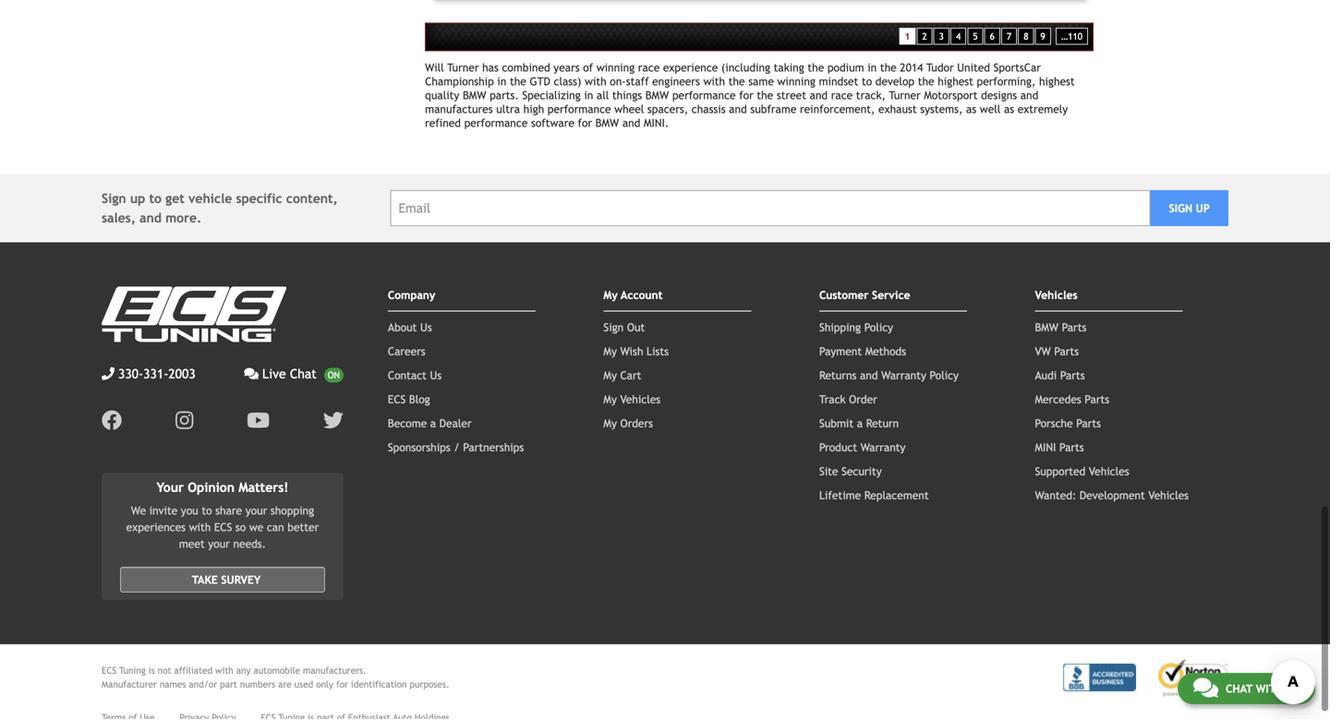 Task type: vqa. For each thing, say whether or not it's contained in the screenshot.
sales,
yes



Task type: locate. For each thing, give the bounding box(es) containing it.
my vehicles
[[604, 393, 661, 406]]

highest up extremely
[[1040, 75, 1075, 88]]

0 horizontal spatial policy
[[865, 321, 894, 334]]

0 horizontal spatial highest
[[938, 75, 974, 88]]

up
[[130, 191, 145, 206], [1196, 202, 1211, 215]]

parts for mini parts
[[1060, 441, 1085, 454]]

performance up chassis
[[673, 89, 736, 102]]

comments image left chat with us
[[1194, 677, 1219, 700]]

winning up on-
[[597, 61, 635, 74]]

needs.
[[233, 538, 266, 551]]

2 horizontal spatial sign
[[1170, 202, 1193, 215]]

in left all
[[584, 89, 594, 102]]

return
[[867, 417, 899, 430]]

0 horizontal spatial a
[[430, 417, 436, 430]]

0 vertical spatial to
[[862, 75, 873, 88]]

1 horizontal spatial in
[[584, 89, 594, 102]]

0 horizontal spatial as
[[967, 103, 977, 116]]

0 horizontal spatial for
[[336, 680, 348, 691]]

survey
[[221, 574, 261, 587]]

1 vertical spatial to
[[149, 191, 162, 206]]

comments image inside "live chat" link
[[244, 368, 259, 381]]

2 my from the top
[[604, 345, 617, 358]]

to right you
[[202, 505, 212, 518]]

a
[[430, 417, 436, 430], [857, 417, 863, 430]]

up inside button
[[1196, 202, 1211, 215]]

porsche parts link
[[1036, 417, 1102, 430]]

1 my from the top
[[604, 289, 618, 302]]

2 horizontal spatial performance
[[673, 89, 736, 102]]

0 horizontal spatial to
[[149, 191, 162, 206]]

0 horizontal spatial performance
[[465, 116, 528, 129]]

0 horizontal spatial chat
[[290, 367, 317, 382]]

2014
[[900, 61, 924, 74]]

0 vertical spatial ecs
[[388, 393, 406, 406]]

to left get
[[149, 191, 162, 206]]

1 horizontal spatial performance
[[548, 103, 611, 116]]

with inside the ecs tuning is not affiliated with any automobile manufacturers. manufacturer names and/or part numbers are used only for identification purposes.
[[215, 666, 234, 677]]

years
[[554, 61, 580, 74]]

1 vertical spatial us
[[430, 369, 442, 382]]

0 vertical spatial policy
[[865, 321, 894, 334]]

and up order
[[860, 369, 878, 382]]

performance
[[673, 89, 736, 102], [548, 103, 611, 116], [465, 116, 528, 129]]

1 horizontal spatial chat
[[1226, 683, 1253, 696]]

lifetime replacement link
[[820, 489, 929, 502]]

4 my from the top
[[604, 393, 617, 406]]

development
[[1080, 489, 1146, 502]]

1 horizontal spatial policy
[[930, 369, 959, 382]]

podium
[[828, 61, 865, 74]]

to up track,
[[862, 75, 873, 88]]

about
[[388, 321, 417, 334]]

payment methods link
[[820, 345, 907, 358]]

about us
[[388, 321, 432, 334]]

engineers
[[653, 75, 700, 88]]

330-331-2003 link
[[102, 365, 196, 384]]

0 vertical spatial in
[[868, 61, 877, 74]]

class)
[[554, 75, 582, 88]]

track,
[[857, 89, 886, 102]]

mercedes
[[1036, 393, 1082, 406]]

parts for porsche parts
[[1077, 417, 1102, 430]]

3 my from the top
[[604, 369, 617, 382]]

take survey
[[192, 574, 261, 587]]

sign for sign out
[[604, 321, 624, 334]]

2 a from the left
[[857, 417, 863, 430]]

0 vertical spatial us
[[421, 321, 432, 334]]

1 horizontal spatial sign
[[604, 321, 624, 334]]

0 horizontal spatial up
[[130, 191, 145, 206]]

0 vertical spatial chat
[[290, 367, 317, 382]]

comments image left live
[[244, 368, 259, 381]]

warranty down methods
[[882, 369, 927, 382]]

/
[[454, 441, 460, 454]]

2 horizontal spatial for
[[740, 89, 754, 102]]

ecs tuning image
[[102, 287, 287, 342]]

comments image inside the 'chat with us' link
[[1194, 677, 1219, 700]]

2 vertical spatial in
[[584, 89, 594, 102]]

out
[[627, 321, 645, 334]]

1 horizontal spatial to
[[202, 505, 212, 518]]

0 horizontal spatial sign
[[102, 191, 126, 206]]

live chat link
[[244, 365, 344, 384]]

2 vertical spatial ecs
[[102, 666, 117, 677]]

1 vertical spatial ecs
[[214, 521, 232, 534]]

ecs inside the ecs tuning is not affiliated with any automobile manufacturers. manufacturer names and/or part numbers are used only for identification purposes.
[[102, 666, 117, 677]]

1 vertical spatial turner
[[889, 89, 921, 102]]

0 vertical spatial for
[[740, 89, 754, 102]]

parts
[[1062, 321, 1087, 334], [1055, 345, 1080, 358], [1061, 369, 1086, 382], [1085, 393, 1110, 406], [1077, 417, 1102, 430], [1060, 441, 1085, 454]]

0 horizontal spatial turner
[[447, 61, 479, 74]]

1 vertical spatial winning
[[778, 75, 816, 88]]

1 vertical spatial chat
[[1226, 683, 1253, 696]]

the down same
[[757, 89, 774, 102]]

parts up vw parts link on the right top of page
[[1062, 321, 1087, 334]]

us
[[421, 321, 432, 334], [430, 369, 442, 382], [1287, 683, 1300, 696]]

track order link
[[820, 393, 878, 406]]

for down same
[[740, 89, 754, 102]]

as left well
[[967, 103, 977, 116]]

sign up button
[[1151, 190, 1229, 226]]

your
[[246, 505, 267, 518], [208, 538, 230, 551]]

2 horizontal spatial ecs
[[388, 393, 406, 406]]

highest up motorsport
[[938, 75, 974, 88]]

sign inside button
[[1170, 202, 1193, 215]]

my for my orders
[[604, 417, 617, 430]]

returns and warranty policy
[[820, 369, 959, 382]]

comments image
[[244, 368, 259, 381], [1194, 677, 1219, 700]]

championship
[[425, 75, 494, 88]]

1 horizontal spatial up
[[1196, 202, 1211, 215]]

my wish lists link
[[604, 345, 669, 358]]

become a dealer link
[[388, 417, 472, 430]]

1 horizontal spatial winning
[[778, 75, 816, 88]]

for right software
[[578, 116, 592, 129]]

winning up street
[[778, 75, 816, 88]]

vehicles up orders
[[621, 393, 661, 406]]

used
[[295, 680, 314, 691]]

and up extremely
[[1021, 89, 1039, 102]]

a for submit
[[857, 417, 863, 430]]

comments image for chat
[[1194, 677, 1219, 700]]

refined
[[425, 116, 461, 129]]

all
[[597, 89, 609, 102]]

2 horizontal spatial to
[[862, 75, 873, 88]]

5 my from the top
[[604, 417, 617, 430]]

1 horizontal spatial as
[[1005, 103, 1015, 116]]

for down manufacturers.
[[336, 680, 348, 691]]

0 horizontal spatial comments image
[[244, 368, 259, 381]]

up inside sign up to get vehicle specific content, sales, and more.
[[130, 191, 145, 206]]

is
[[149, 666, 155, 677]]

take
[[192, 574, 218, 587]]

high
[[524, 103, 545, 116]]

audi
[[1036, 369, 1057, 382]]

my for my wish lists
[[604, 345, 617, 358]]

site security link
[[820, 465, 882, 478]]

payment
[[820, 345, 862, 358]]

vw
[[1036, 345, 1052, 358]]

extremely
[[1018, 103, 1069, 116]]

4
[[957, 31, 961, 41]]

2 highest from the left
[[1040, 75, 1075, 88]]

parts for vw parts
[[1055, 345, 1080, 358]]

8 link
[[1019, 28, 1035, 45]]

better
[[288, 521, 319, 534]]

take survey link
[[120, 568, 325, 594]]

and down wheel on the top left of the page
[[623, 116, 641, 129]]

2 vertical spatial to
[[202, 505, 212, 518]]

1 vertical spatial for
[[578, 116, 592, 129]]

site security
[[820, 465, 882, 478]]

ecs for tuning
[[102, 666, 117, 677]]

2 vertical spatial for
[[336, 680, 348, 691]]

a left return
[[857, 417, 863, 430]]

in
[[868, 61, 877, 74], [498, 75, 507, 88], [584, 89, 594, 102]]

wanted: development vehicles
[[1036, 489, 1189, 502]]

parts for bmw parts
[[1062, 321, 1087, 334]]

bmw
[[463, 89, 487, 102], [646, 89, 669, 102], [596, 116, 619, 129], [1036, 321, 1059, 334]]

product warranty
[[820, 441, 906, 454]]

and right sales, on the top of the page
[[140, 211, 162, 225]]

2 vertical spatial us
[[1287, 683, 1300, 696]]

to inside will turner has combined years of winning race experience (including taking the podium in the 2014 tudor united sportscar championship in the gtd class) with on-staff engineers with the same winning mindset to develop the highest performing, highest quality bmw parts. specializing in all things bmw performance for the street and race track, turner motorsport designs and manufactures ultra high performance wheel spacers, chassis and subframe reinforcement, exhaust systems, as well as extremely refined performance software for bmw and mini.
[[862, 75, 873, 88]]

and/or
[[189, 680, 217, 691]]

1 horizontal spatial a
[[857, 417, 863, 430]]

meet
[[179, 538, 205, 551]]

mercedes parts
[[1036, 393, 1110, 406]]

parts right vw
[[1055, 345, 1080, 358]]

your opinion matters!
[[157, 481, 289, 495]]

parts up porsche parts
[[1085, 393, 1110, 406]]

parts for audi parts
[[1061, 369, 1086, 382]]

my for my cart
[[604, 369, 617, 382]]

experiences
[[126, 521, 186, 534]]

sign
[[102, 191, 126, 206], [1170, 202, 1193, 215], [604, 321, 624, 334]]

0 vertical spatial turner
[[447, 61, 479, 74]]

as down designs
[[1005, 103, 1015, 116]]

1 vertical spatial race
[[832, 89, 853, 102]]

my left account
[[604, 289, 618, 302]]

0 horizontal spatial winning
[[597, 61, 635, 74]]

parts down the mercedes parts link at right bottom
[[1077, 417, 1102, 430]]

contact
[[388, 369, 427, 382]]

in right podium
[[868, 61, 877, 74]]

your up we
[[246, 505, 267, 518]]

automobile
[[254, 666, 300, 677]]

0 horizontal spatial your
[[208, 538, 230, 551]]

1 as from the left
[[967, 103, 977, 116]]

to inside sign up to get vehicle specific content, sales, and more.
[[149, 191, 162, 206]]

and up reinforcement,
[[810, 89, 828, 102]]

sportscar
[[994, 61, 1041, 74]]

0 horizontal spatial ecs
[[102, 666, 117, 677]]

1 vertical spatial in
[[498, 75, 507, 88]]

0 vertical spatial warranty
[[882, 369, 927, 382]]

taking
[[774, 61, 805, 74]]

sign inside sign up to get vehicle specific content, sales, and more.
[[102, 191, 126, 206]]

chat
[[290, 367, 317, 382], [1226, 683, 1253, 696]]

my for my account
[[604, 289, 618, 302]]

my down my cart
[[604, 393, 617, 406]]

facebook logo image
[[102, 411, 122, 431]]

sponsorships / partnerships link
[[388, 441, 524, 454]]

performance down ultra
[[465, 116, 528, 129]]

1 horizontal spatial ecs
[[214, 521, 232, 534]]

1 vertical spatial your
[[208, 538, 230, 551]]

not
[[158, 666, 171, 677]]

2003
[[169, 367, 196, 382]]

performance down all
[[548, 103, 611, 116]]

1 a from the left
[[430, 417, 436, 430]]

motorsport
[[925, 89, 978, 102]]

ecs inside we invite you to share your shopping experiences with ecs so we can better meet your needs.
[[214, 521, 232, 534]]

1 horizontal spatial comments image
[[1194, 677, 1219, 700]]

race up staff
[[638, 61, 660, 74]]

ecs left tuning
[[102, 666, 117, 677]]

combined
[[502, 61, 551, 74]]

0 vertical spatial comments image
[[244, 368, 259, 381]]

warranty down return
[[861, 441, 906, 454]]

porsche
[[1036, 417, 1074, 430]]

partnerships
[[463, 441, 524, 454]]

your right 'meet'
[[208, 538, 230, 551]]

ecs left the blog
[[388, 393, 406, 406]]

us for contact us
[[430, 369, 442, 382]]

replacement
[[865, 489, 929, 502]]

in up parts.
[[498, 75, 507, 88]]

parts down porsche parts
[[1060, 441, 1085, 454]]

0 vertical spatial your
[[246, 505, 267, 518]]

race down mindset
[[832, 89, 853, 102]]

turner up championship
[[447, 61, 479, 74]]

chat with us
[[1226, 683, 1300, 696]]

parts up mercedes parts
[[1061, 369, 1086, 382]]

1 horizontal spatial your
[[246, 505, 267, 518]]

turner up exhaust
[[889, 89, 921, 102]]

invite
[[149, 505, 178, 518]]

1 vertical spatial comments image
[[1194, 677, 1219, 700]]

330-
[[118, 367, 143, 382]]

only
[[316, 680, 334, 691]]

3
[[940, 31, 944, 41]]

phone image
[[102, 368, 115, 381]]

ecs for blog
[[388, 393, 406, 406]]

0 horizontal spatial race
[[638, 61, 660, 74]]

vehicles right development
[[1149, 489, 1189, 502]]

and inside sign up to get vehicle specific content, sales, and more.
[[140, 211, 162, 225]]

1 horizontal spatial turner
[[889, 89, 921, 102]]

spacers,
[[648, 103, 689, 116]]

sign for sign up
[[1170, 202, 1193, 215]]

my left wish
[[604, 345, 617, 358]]

ecs left so at the bottom of the page
[[214, 521, 232, 534]]

2 vertical spatial performance
[[465, 116, 528, 129]]

1 horizontal spatial race
[[832, 89, 853, 102]]

1 horizontal spatial highest
[[1040, 75, 1075, 88]]

a left 'dealer'
[[430, 417, 436, 430]]

1
[[905, 31, 911, 41]]

4 link
[[951, 28, 967, 45]]

my left cart
[[604, 369, 617, 382]]

my left orders
[[604, 417, 617, 430]]



Task type: describe. For each thing, give the bounding box(es) containing it.
a for become
[[430, 417, 436, 430]]

1 horizontal spatial for
[[578, 116, 592, 129]]

0 vertical spatial race
[[638, 61, 660, 74]]

sponsorships
[[388, 441, 451, 454]]

names
[[160, 680, 186, 691]]

1 vertical spatial policy
[[930, 369, 959, 382]]

blog
[[409, 393, 430, 406]]

bmw up spacers,
[[646, 89, 669, 102]]

up for sign up to get vehicle specific content, sales, and more.
[[130, 191, 145, 206]]

up for sign up
[[1196, 202, 1211, 215]]

mini
[[1036, 441, 1057, 454]]

1 highest from the left
[[938, 75, 974, 88]]

sponsorships / partnerships
[[388, 441, 524, 454]]

my for my vehicles
[[604, 393, 617, 406]]

ecs blog link
[[388, 393, 430, 406]]

vw parts
[[1036, 345, 1080, 358]]

comments image for live
[[244, 368, 259, 381]]

submit
[[820, 417, 854, 430]]

orders
[[621, 417, 653, 430]]

has
[[483, 61, 499, 74]]

us for about us
[[421, 321, 432, 334]]

will turner has combined years of winning race experience (including taking the podium in the 2014 tudor united sportscar championship in the gtd class) with on-staff engineers with the same winning mindset to develop the highest performing, highest quality bmw parts. specializing in all things bmw performance for the street and race track, turner motorsport designs and manufactures ultra high performance wheel spacers, chassis and subframe reinforcement, exhaust systems, as well as extremely refined performance software for bmw and mini.
[[425, 61, 1075, 129]]

supported
[[1036, 465, 1086, 478]]

affiliated
[[174, 666, 213, 677]]

Email email field
[[390, 190, 1151, 226]]

any
[[236, 666, 251, 677]]

the up mindset
[[808, 61, 825, 74]]

methods
[[866, 345, 907, 358]]

vehicles up "bmw parts" link
[[1036, 289, 1078, 302]]

united
[[958, 61, 991, 74]]

get
[[166, 191, 185, 206]]

we
[[131, 505, 146, 518]]

1 vertical spatial performance
[[548, 103, 611, 116]]

customer
[[820, 289, 869, 302]]

shipping policy
[[820, 321, 894, 334]]

cart
[[621, 369, 642, 382]]

submit a return link
[[820, 417, 899, 430]]

sign out
[[604, 321, 645, 334]]

same
[[749, 75, 774, 88]]

(including
[[722, 61, 771, 74]]

my vehicles link
[[604, 393, 661, 406]]

9
[[1041, 31, 1046, 41]]

lifetime
[[820, 489, 861, 502]]

0 horizontal spatial in
[[498, 75, 507, 88]]

returns
[[820, 369, 857, 382]]

twitter logo image
[[323, 411, 344, 431]]

sign for sign up to get vehicle specific content, sales, and more.
[[102, 191, 126, 206]]

the up develop
[[881, 61, 897, 74]]

bmw parts
[[1036, 321, 1087, 334]]

9 link
[[1036, 28, 1052, 45]]

careers link
[[388, 345, 426, 358]]

7
[[1007, 31, 1012, 41]]

returns and warranty policy link
[[820, 369, 959, 382]]

shopping
[[271, 505, 314, 518]]

mini.
[[644, 116, 669, 129]]

2 as from the left
[[1005, 103, 1015, 116]]

chassis
[[692, 103, 726, 116]]

about us link
[[388, 321, 432, 334]]

2 horizontal spatial in
[[868, 61, 877, 74]]

systems,
[[921, 103, 963, 116]]

designs
[[982, 89, 1018, 102]]

my orders
[[604, 417, 653, 430]]

…110 link
[[1056, 28, 1089, 45]]

content,
[[286, 191, 338, 206]]

with inside we invite you to share your shopping experiences with ecs so we can better meet your needs.
[[189, 521, 211, 534]]

the down combined
[[510, 75, 527, 88]]

lifetime replacement
[[820, 489, 929, 502]]

wish
[[621, 345, 644, 358]]

0 vertical spatial performance
[[673, 89, 736, 102]]

product
[[820, 441, 858, 454]]

bmw up vw
[[1036, 321, 1059, 334]]

…110
[[1062, 31, 1083, 41]]

to inside we invite you to share your shopping experiences with ecs so we can better meet your needs.
[[202, 505, 212, 518]]

0 vertical spatial winning
[[597, 61, 635, 74]]

bmw down championship
[[463, 89, 487, 102]]

exhaust
[[879, 103, 917, 116]]

2 link
[[917, 28, 933, 45]]

we
[[249, 521, 264, 534]]

instagram logo image
[[176, 411, 193, 431]]

the down (including
[[729, 75, 745, 88]]

track order
[[820, 393, 878, 406]]

are
[[278, 680, 292, 691]]

chat with us link
[[1178, 674, 1316, 705]]

specializing
[[523, 89, 581, 102]]

will
[[425, 61, 444, 74]]

for inside the ecs tuning is not affiliated with any automobile manufacturers. manufacturer names and/or part numbers are used only for identification purposes.
[[336, 680, 348, 691]]

mindset
[[819, 75, 859, 88]]

and right chassis
[[729, 103, 747, 116]]

bmw down wheel on the top left of the page
[[596, 116, 619, 129]]

6
[[990, 31, 995, 41]]

vehicles up wanted: development vehicles link
[[1090, 465, 1130, 478]]

you
[[181, 505, 198, 518]]

audi parts link
[[1036, 369, 1086, 382]]

sales,
[[102, 211, 136, 225]]

so
[[236, 521, 246, 534]]

more.
[[166, 211, 202, 225]]

the down the 'tudor'
[[918, 75, 935, 88]]

wanted:
[[1036, 489, 1077, 502]]

customer service
[[820, 289, 911, 302]]

1 vertical spatial warranty
[[861, 441, 906, 454]]

vw parts link
[[1036, 345, 1080, 358]]

3 link
[[934, 28, 950, 45]]

youtube logo image
[[247, 411, 270, 431]]

can
[[267, 521, 284, 534]]

shipping
[[820, 321, 861, 334]]

live
[[263, 367, 286, 382]]

reinforcement,
[[800, 103, 876, 116]]

become
[[388, 417, 427, 430]]

careers
[[388, 345, 426, 358]]

my orders link
[[604, 417, 653, 430]]

wheel
[[615, 103, 644, 116]]

ecs tuning is not affiliated with any automobile manufacturers. manufacturer names and/or part numbers are used only for identification purposes.
[[102, 666, 450, 691]]

parts for mercedes parts
[[1085, 393, 1110, 406]]

ultra
[[496, 103, 520, 116]]

we invite you to share your shopping experiences with ecs so we can better meet your needs.
[[126, 505, 319, 551]]

audi parts
[[1036, 369, 1086, 382]]



